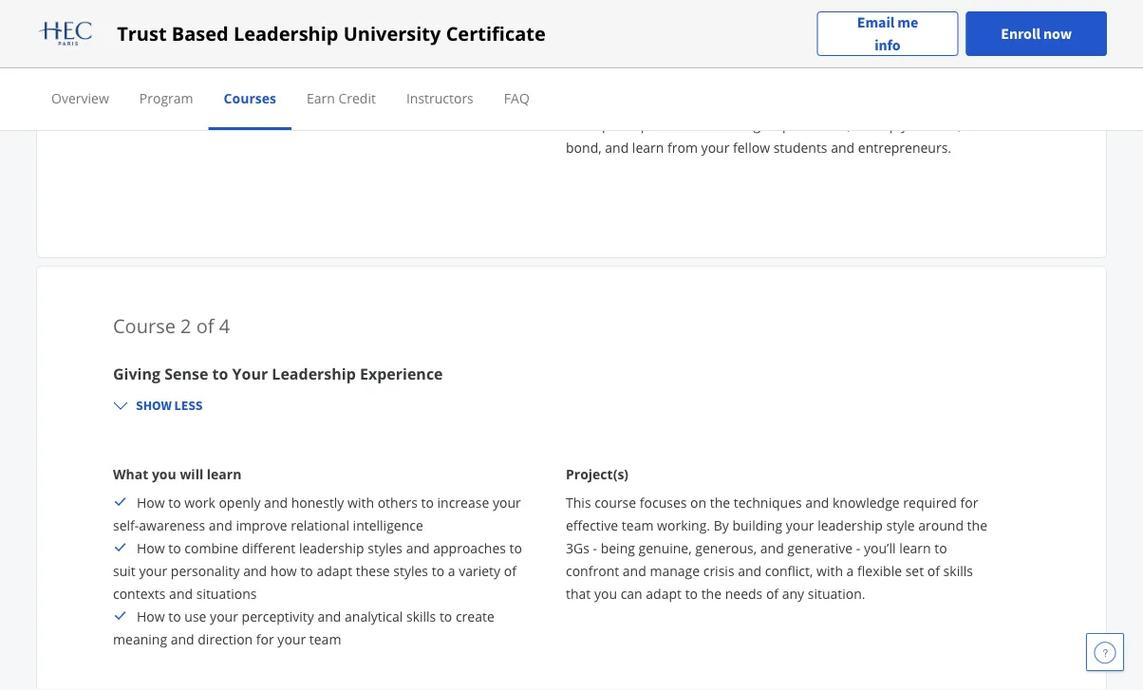 Task type: locate. For each thing, give the bounding box(es) containing it.
how inside how to work openly and honestly with others to increase your self-awareness and improve relational intelligence
[[137, 494, 165, 512]]

1 vertical spatial use
[[185, 608, 207, 626]]

to down the manage
[[686, 585, 698, 603]]

2 how from the top
[[137, 494, 165, 512]]

style
[[887, 516, 915, 534]]

0 vertical spatial adapt
[[317, 562, 353, 580]]

leadership up responsibility
[[317, 51, 383, 69]]

successful
[[251, 51, 314, 69]]

your inside how to work openly and honestly with others to increase your self-awareness and improve relational intelligence
[[493, 494, 521, 512]]

2 horizontal spatial you
[[902, 115, 924, 133]]

how up the meaning
[[137, 608, 165, 626]]

1 vertical spatial learn
[[207, 465, 242, 483]]

experience
[[360, 364, 443, 384]]

bond,
[[566, 138, 602, 156]]

2 vertical spatial with
[[817, 562, 844, 580]]

the right around
[[968, 516, 988, 534]]

styles down intelligence
[[368, 539, 403, 557]]

0 horizontal spatial a
[[448, 562, 456, 580]]

and up improve
[[264, 494, 288, 512]]

and down activities,
[[831, 138, 855, 156]]

of left any
[[767, 585, 779, 603]]

you up entrepreneurs.
[[902, 115, 924, 133]]

how to work openly and honestly with others to increase your self-awareness and improve relational intelligence
[[113, 494, 521, 534]]

needs
[[725, 585, 763, 603]]

learn up openly
[[207, 465, 242, 483]]

to right how
[[301, 562, 313, 580]]

certificate menu element
[[36, 68, 1108, 130]]

and down 'personality' at the bottom left of page
[[169, 585, 193, 603]]

with right connect
[[511, 5, 538, 23]]

the left savoir-
[[210, 5, 230, 23]]

a left variety
[[448, 562, 456, 580]]

use for and
[[185, 5, 207, 23]]

for up resilience
[[229, 51, 247, 69]]

you inside you'll participate in a series of group activities, to help you relax, bond, and learn from your fellow students and entrepreneurs.
[[902, 115, 924, 133]]

0 horizontal spatial -
[[386, 51, 391, 69]]

leadership
[[234, 20, 339, 47], [272, 364, 356, 384]]

1 vertical spatial with
[[348, 494, 374, 512]]

1 horizontal spatial skills
[[944, 562, 974, 580]]

credit
[[339, 89, 376, 107]]

0 vertical spatial leadership
[[317, 51, 383, 69]]

2 horizontal spatial a
[[847, 562, 854, 580]]

1 horizontal spatial you
[[595, 585, 617, 603]]

leadership up "successful"
[[234, 20, 339, 47]]

me
[[898, 13, 919, 32]]

info
[[875, 36, 901, 55]]

0 vertical spatial learn
[[633, 138, 664, 156]]

faq link
[[504, 89, 530, 107]]

to left create
[[440, 608, 452, 626]]

0 horizontal spatial you
[[152, 465, 176, 483]]

0 vertical spatial for
[[229, 51, 247, 69]]

for up around
[[961, 494, 979, 512]]

3 how from the top
[[137, 539, 165, 557]]

use up steps in the top of the page
[[185, 5, 207, 23]]

1 horizontal spatial with
[[511, 5, 538, 23]]

1 vertical spatial team
[[310, 630, 341, 648]]

hec paris image
[[36, 19, 94, 49]]

- down university
[[386, 51, 391, 69]]

a inside this course focuses on the techniques and knowledge required for effective team working. by building your leadership style around the 3gs - being genuine, generous, and generative - you'll learn to confront and manage crisis and conflict, with a flexible set of skills that you can adapt to the needs of any situation.
[[847, 562, 854, 580]]

leadership right your
[[272, 364, 356, 384]]

0 vertical spatial others
[[194, 28, 234, 46]]

and right the meaning
[[171, 630, 194, 648]]

a right in
[[687, 115, 695, 133]]

how down awareness on the left of the page
[[137, 539, 165, 557]]

2 vertical spatial leadership
[[299, 539, 364, 557]]

and up four
[[167, 28, 190, 46]]

certificate
[[446, 20, 546, 47]]

team up being
[[622, 516, 654, 534]]

leadership inside how to use the savoir-relier methodology to better connect with yourself and others the four steps for successful leadership - introspection, conversation, resilience and responsibility toward value creation
[[317, 51, 383, 69]]

1 horizontal spatial team
[[622, 516, 654, 534]]

others
[[194, 28, 234, 46], [378, 494, 418, 512]]

2 vertical spatial learn
[[900, 539, 932, 557]]

methodology
[[315, 5, 397, 23]]

adapt left these
[[317, 562, 353, 580]]

and up needs
[[738, 562, 762, 580]]

skills right 'analytical'
[[407, 608, 436, 626]]

2 horizontal spatial -
[[857, 539, 861, 557]]

trust based leadership university certificate
[[117, 20, 546, 47]]

use inside how to use your perceptivity and analytical skills to create meaning and direction for your team
[[185, 608, 207, 626]]

this
[[566, 494, 591, 512]]

use inside how to use the savoir-relier methodology to better connect with yourself and others the four steps for successful leadership - introspection, conversation, resilience and responsibility toward value creation
[[185, 5, 207, 23]]

0 horizontal spatial skills
[[407, 608, 436, 626]]

how inside how to combine different leadership styles and approaches to suit your personality and how to adapt these styles to a variety of contexts and situations
[[137, 539, 165, 557]]

with inside how to use the savoir-relier methodology to better connect with yourself and others the four steps for successful leadership - introspection, conversation, resilience and responsibility toward value creation
[[511, 5, 538, 23]]

styles
[[368, 539, 403, 557], [394, 562, 428, 580]]

your up direction
[[210, 608, 238, 626]]

and
[[167, 28, 190, 46], [267, 74, 291, 92], [605, 138, 629, 156], [831, 138, 855, 156], [264, 494, 288, 512], [806, 494, 830, 512], [209, 516, 233, 534], [406, 539, 430, 557], [761, 539, 784, 557], [243, 562, 267, 580], [623, 562, 647, 580], [738, 562, 762, 580], [169, 585, 193, 603], [318, 608, 341, 626], [171, 630, 194, 648]]

how for personality
[[137, 539, 165, 557]]

you left can at the bottom right of page
[[595, 585, 617, 603]]

overview link
[[51, 89, 109, 107]]

0 horizontal spatial learn
[[207, 465, 242, 483]]

1 how from the top
[[137, 5, 165, 23]]

1 vertical spatial skills
[[407, 608, 436, 626]]

1 vertical spatial you
[[152, 465, 176, 483]]

how
[[271, 562, 297, 580]]

for inside how to use your perceptivity and analytical skills to create meaning and direction for your team
[[256, 630, 274, 648]]

a
[[687, 115, 695, 133], [448, 562, 456, 580], [847, 562, 854, 580]]

course 2 of 4
[[113, 313, 230, 339]]

how up yourself
[[137, 5, 165, 23]]

and down building
[[761, 539, 784, 557]]

your up contexts
[[139, 562, 167, 580]]

of right 'set'
[[928, 562, 940, 580]]

skills inside this course focuses on the techniques and knowledge required for effective team working. by building your leadership style around the 3gs - being genuine, generous, and generative - you'll learn to confront and manage crisis and conflict, with a flexible set of skills that you can adapt to the needs of any situation.
[[944, 562, 974, 580]]

resilience
[[202, 74, 263, 92]]

adapt inside how to combine different leadership styles and approaches to suit your personality and how to adapt these styles to a variety of contexts and situations
[[317, 562, 353, 580]]

what you will learn
[[113, 465, 242, 483]]

program
[[139, 89, 193, 107]]

savoir-
[[234, 5, 276, 23]]

relational
[[291, 516, 350, 534]]

of right 2 at the left top
[[196, 313, 214, 339]]

activities,
[[794, 115, 851, 133]]

1 horizontal spatial for
[[256, 630, 274, 648]]

of
[[738, 115, 750, 133], [196, 313, 214, 339], [504, 562, 517, 580], [928, 562, 940, 580], [767, 585, 779, 603]]

learn up 'set'
[[900, 539, 932, 557]]

for down perceptivity
[[256, 630, 274, 648]]

your up 'generative'
[[786, 516, 815, 534]]

for inside this course focuses on the techniques and knowledge required for effective team working. by building your leadership style around the 3gs - being genuine, generous, and generative - you'll learn to confront and manage crisis and conflict, with a flexible set of skills that you can adapt to the needs of any situation.
[[961, 494, 979, 512]]

with up intelligence
[[348, 494, 374, 512]]

1 horizontal spatial others
[[378, 494, 418, 512]]

0 vertical spatial team
[[622, 516, 654, 534]]

you inside this course focuses on the techniques and knowledge required for effective team working. by building your leadership style around the 3gs - being genuine, generous, and generative - you'll learn to confront and manage crisis and conflict, with a flexible set of skills that you can adapt to the needs of any situation.
[[595, 585, 617, 603]]

to left increase
[[421, 494, 434, 512]]

overview
[[51, 89, 109, 107]]

learn
[[633, 138, 664, 156], [207, 465, 242, 483], [900, 539, 932, 557]]

leadership down knowledge
[[818, 516, 883, 534]]

team down perceptivity
[[310, 630, 341, 648]]

leadership inside this course focuses on the techniques and knowledge required for effective team working. by building your leadership style around the 3gs - being genuine, generous, and generative - you'll learn to confront and manage crisis and conflict, with a flexible set of skills that you can adapt to the needs of any situation.
[[818, 516, 883, 534]]

0 horizontal spatial adapt
[[317, 562, 353, 580]]

how inside how to use your perceptivity and analytical skills to create meaning and direction for your team
[[137, 608, 165, 626]]

leadership down relational
[[299, 539, 364, 557]]

learn down participate on the top
[[633, 138, 664, 156]]

to
[[168, 5, 181, 23], [401, 5, 414, 23], [855, 115, 867, 133], [212, 364, 228, 384], [168, 494, 181, 512], [421, 494, 434, 512], [168, 539, 181, 557], [510, 539, 522, 557], [935, 539, 948, 557], [301, 562, 313, 580], [432, 562, 445, 580], [686, 585, 698, 603], [168, 608, 181, 626], [440, 608, 452, 626]]

your right increase
[[493, 494, 521, 512]]

show less
[[136, 397, 203, 414]]

your
[[702, 138, 730, 156], [493, 494, 521, 512], [786, 516, 815, 534], [139, 562, 167, 580], [210, 608, 238, 626], [278, 630, 306, 648]]

0 vertical spatial with
[[511, 5, 538, 23]]

relax,
[[928, 115, 962, 133]]

group
[[754, 115, 791, 133]]

how for and
[[137, 608, 165, 626]]

you left will
[[152, 465, 176, 483]]

earn credit link
[[307, 89, 376, 107]]

-
[[386, 51, 391, 69], [593, 539, 598, 557], [857, 539, 861, 557]]

can
[[621, 585, 643, 603]]

0 vertical spatial use
[[185, 5, 207, 23]]

0 vertical spatial skills
[[944, 562, 974, 580]]

1 horizontal spatial learn
[[633, 138, 664, 156]]

1 vertical spatial others
[[378, 494, 418, 512]]

situation.
[[808, 585, 866, 603]]

and down different
[[243, 562, 267, 580]]

email
[[858, 13, 895, 32]]

instructors
[[407, 89, 474, 107]]

better
[[417, 5, 455, 23]]

1 vertical spatial adapt
[[646, 585, 682, 603]]

how up awareness on the left of the page
[[137, 494, 165, 512]]

to down awareness on the left of the page
[[168, 539, 181, 557]]

your down series
[[702, 138, 730, 156]]

- right the 3gs
[[593, 539, 598, 557]]

1 horizontal spatial adapt
[[646, 585, 682, 603]]

contexts
[[113, 585, 166, 603]]

1 use from the top
[[185, 5, 207, 23]]

others inside how to work openly and honestly with others to increase your self-awareness and improve relational intelligence
[[378, 494, 418, 512]]

0 horizontal spatial others
[[194, 28, 234, 46]]

2 horizontal spatial for
[[961, 494, 979, 512]]

2 vertical spatial you
[[595, 585, 617, 603]]

a up situation.
[[847, 562, 854, 580]]

toward
[[383, 74, 427, 92]]

the
[[137, 51, 160, 69]]

0 horizontal spatial team
[[310, 630, 341, 648]]

and down participate on the top
[[605, 138, 629, 156]]

of up fellow
[[738, 115, 750, 133]]

0 horizontal spatial with
[[348, 494, 374, 512]]

working.
[[657, 516, 711, 534]]

others up intelligence
[[378, 494, 418, 512]]

4 how from the top
[[137, 608, 165, 626]]

university
[[344, 20, 441, 47]]

use for direction
[[185, 608, 207, 626]]

learn inside you'll participate in a series of group activities, to help you relax, bond, and learn from your fellow students and entrepreneurs.
[[633, 138, 664, 156]]

course
[[595, 494, 637, 512]]

with up situation.
[[817, 562, 844, 580]]

email me info button
[[818, 11, 959, 57]]

use up direction
[[185, 608, 207, 626]]

situations
[[196, 585, 257, 603]]

skills right 'set'
[[944, 562, 974, 580]]

learn inside this course focuses on the techniques and knowledge required for effective team working. by building your leadership style around the 3gs - being genuine, generous, and generative - you'll learn to confront and manage crisis and conflict, with a flexible set of skills that you can adapt to the needs of any situation.
[[900, 539, 932, 557]]

your down perceptivity
[[278, 630, 306, 648]]

others inside how to use the savoir-relier methodology to better connect with yourself and others the four steps for successful leadership - introspection, conversation, resilience and responsibility toward value creation
[[194, 28, 234, 46]]

2 vertical spatial for
[[256, 630, 274, 648]]

others up steps in the top of the page
[[194, 28, 234, 46]]

adapt down the manage
[[646, 585, 682, 603]]

to left help
[[855, 115, 867, 133]]

for
[[229, 51, 247, 69], [961, 494, 979, 512], [256, 630, 274, 648]]

earn
[[307, 89, 335, 107]]

around
[[919, 516, 964, 534]]

1 vertical spatial leadership
[[818, 516, 883, 534]]

2 horizontal spatial learn
[[900, 539, 932, 557]]

0 vertical spatial you
[[902, 115, 924, 133]]

awareness
[[139, 516, 205, 534]]

2 horizontal spatial with
[[817, 562, 844, 580]]

this course focuses on the techniques and knowledge required for effective team working. by building your leadership style around the 3gs - being genuine, generous, and generative - you'll learn to confront and manage crisis and conflict, with a flexible set of skills that you can adapt to the needs of any situation.
[[566, 494, 988, 603]]

direction
[[198, 630, 253, 648]]

you'll
[[566, 115, 599, 133]]

2
[[181, 313, 191, 339]]

required
[[904, 494, 957, 512]]

how to use the savoir-relier methodology to better connect with yourself and others the four steps for successful leadership - introspection, conversation, resilience and responsibility toward value creation
[[113, 5, 538, 92]]

of right variety
[[504, 562, 517, 580]]

how
[[137, 5, 165, 23], [137, 494, 165, 512], [137, 539, 165, 557], [137, 608, 165, 626]]

perceptivity
[[242, 608, 314, 626]]

how inside how to use the savoir-relier methodology to better connect with yourself and others the four steps for successful leadership - introspection, conversation, resilience and responsibility toward value creation
[[137, 5, 165, 23]]

- left you'll
[[857, 539, 861, 557]]

2 use from the top
[[185, 608, 207, 626]]

with inside this course focuses on the techniques and knowledge required for effective team working. by building your leadership style around the 3gs - being genuine, generous, and generative - you'll learn to confront and manage crisis and conflict, with a flexible set of skills that you can adapt to the needs of any situation.
[[817, 562, 844, 580]]

0 horizontal spatial for
[[229, 51, 247, 69]]

focuses
[[640, 494, 687, 512]]

with
[[511, 5, 538, 23], [348, 494, 374, 512], [817, 562, 844, 580]]

1 vertical spatial for
[[961, 494, 979, 512]]

styles right these
[[394, 562, 428, 580]]

to right trust
[[168, 5, 181, 23]]

you
[[902, 115, 924, 133], [152, 465, 176, 483], [595, 585, 617, 603]]

1 horizontal spatial a
[[687, 115, 695, 133]]

you'll
[[864, 539, 896, 557]]

to down around
[[935, 539, 948, 557]]

how for yourself
[[137, 5, 165, 23]]

0 vertical spatial styles
[[368, 539, 403, 557]]

responsibility
[[294, 74, 380, 92]]



Task type: vqa. For each thing, say whether or not it's contained in the screenshot.
1st the Learner from right
no



Task type: describe. For each thing, give the bounding box(es) containing it.
course
[[113, 313, 176, 339]]

suit
[[113, 562, 136, 580]]

confront
[[566, 562, 620, 580]]

trust
[[117, 20, 167, 47]]

and up 'generative'
[[806, 494, 830, 512]]

analytical
[[345, 608, 403, 626]]

3gs
[[566, 539, 590, 557]]

help
[[871, 115, 898, 133]]

skills inside how to use your perceptivity and analytical skills to create meaning and direction for your team
[[407, 608, 436, 626]]

to inside you'll participate in a series of group activities, to help you relax, bond, and learn from your fellow students and entrepreneurs.
[[855, 115, 867, 133]]

to down approaches
[[432, 562, 445, 580]]

1 horizontal spatial -
[[593, 539, 598, 557]]

team inside how to use your perceptivity and analytical skills to create meaning and direction for your team
[[310, 630, 341, 648]]

of inside how to combine different leadership styles and approaches to suit your personality and how to adapt these styles to a variety of contexts and situations
[[504, 562, 517, 580]]

four
[[163, 51, 189, 69]]

generative
[[788, 539, 853, 557]]

you'll participate in a series of group activities, to help you relax, bond, and learn from your fellow students and entrepreneurs.
[[566, 115, 962, 156]]

to down 'personality' at the bottom left of page
[[168, 608, 181, 626]]

building
[[733, 516, 783, 534]]

by
[[714, 516, 729, 534]]

the down crisis
[[702, 585, 722, 603]]

now
[[1044, 24, 1073, 43]]

fellow
[[733, 138, 770, 156]]

and down intelligence
[[406, 539, 430, 557]]

on
[[691, 494, 707, 512]]

how to combine different leadership styles and approaches to suit your personality and how to adapt these styles to a variety of contexts and situations
[[113, 539, 522, 603]]

how for self-
[[137, 494, 165, 512]]

courses
[[224, 89, 276, 107]]

to left better
[[401, 5, 414, 23]]

- inside how to use the savoir-relier methodology to better connect with yourself and others the four steps for successful leadership - introspection, conversation, resilience and responsibility toward value creation
[[386, 51, 391, 69]]

enroll now
[[1002, 24, 1073, 43]]

entrepreneurs.
[[859, 138, 952, 156]]

self-
[[113, 516, 139, 534]]

participate
[[602, 115, 669, 133]]

these
[[356, 562, 390, 580]]

based
[[172, 20, 229, 47]]

in
[[672, 115, 684, 133]]

team inside this course focuses on the techniques and knowledge required for effective team working. by building your leadership style around the 3gs - being genuine, generous, and generative - you'll learn to confront and manage crisis and conflict, with a flexible set of skills that you can adapt to the needs of any situation.
[[622, 516, 654, 534]]

your inside how to combine different leadership styles and approaches to suit your personality and how to adapt these styles to a variety of contexts and situations
[[139, 562, 167, 580]]

4
[[219, 313, 230, 339]]

from
[[668, 138, 698, 156]]

flexible
[[858, 562, 903, 580]]

project(s)
[[566, 465, 629, 483]]

knowledge
[[833, 494, 900, 512]]

for inside how to use the savoir-relier methodology to better connect with yourself and others the four steps for successful leadership - introspection, conversation, resilience and responsibility toward value creation
[[229, 51, 247, 69]]

and down "successful"
[[267, 74, 291, 92]]

to up awareness on the left of the page
[[168, 494, 181, 512]]

honestly
[[291, 494, 344, 512]]

with inside how to work openly and honestly with others to increase your self-awareness and improve relational intelligence
[[348, 494, 374, 512]]

a inside you'll participate in a series of group activities, to help you relax, bond, and learn from your fellow students and entrepreneurs.
[[687, 115, 695, 133]]

improve
[[236, 516, 287, 534]]

yourself
[[113, 28, 163, 46]]

that
[[566, 585, 591, 603]]

genuine,
[[639, 539, 692, 557]]

giving sense to your leadership experience
[[113, 364, 443, 384]]

steps
[[193, 51, 226, 69]]

show
[[136, 397, 172, 414]]

your inside you'll participate in a series of group activities, to help you relax, bond, and learn from your fellow students and entrepreneurs.
[[702, 138, 730, 156]]

0 vertical spatial leadership
[[234, 20, 339, 47]]

increase
[[438, 494, 489, 512]]

of inside you'll participate in a series of group activities, to help you relax, bond, and learn from your fellow students and entrepreneurs.
[[738, 115, 750, 133]]

and up can at the bottom right of page
[[623, 562, 647, 580]]

approaches
[[433, 539, 506, 557]]

different
[[242, 539, 296, 557]]

series
[[698, 115, 734, 133]]

adapt inside this course focuses on the techniques and knowledge required for effective team working. by building your leadership style around the 3gs - being genuine, generous, and generative - you'll learn to confront and manage crisis and conflict, with a flexible set of skills that you can adapt to the needs of any situation.
[[646, 585, 682, 603]]

crisis
[[704, 562, 735, 580]]

work
[[185, 494, 215, 512]]

value
[[431, 74, 465, 92]]

giving
[[113, 364, 161, 384]]

create
[[456, 608, 495, 626]]

the inside how to use the savoir-relier methodology to better connect with yourself and others the four steps for successful leadership - introspection, conversation, resilience and responsibility toward value creation
[[210, 5, 230, 23]]

intelligence
[[353, 516, 423, 534]]

to left your
[[212, 364, 228, 384]]

what
[[113, 465, 148, 483]]

any
[[783, 585, 805, 603]]

enroll
[[1002, 24, 1041, 43]]

sense
[[165, 364, 208, 384]]

generous,
[[696, 539, 757, 557]]

conversation,
[[113, 74, 198, 92]]

will
[[180, 465, 203, 483]]

relier
[[276, 5, 312, 23]]

and left 'analytical'
[[318, 608, 341, 626]]

program link
[[139, 89, 193, 107]]

connect
[[458, 5, 508, 23]]

1 vertical spatial styles
[[394, 562, 428, 580]]

being
[[601, 539, 635, 557]]

1 vertical spatial leadership
[[272, 364, 356, 384]]

help center image
[[1094, 641, 1117, 664]]

enroll now button
[[966, 11, 1108, 56]]

email me info
[[858, 13, 919, 55]]

the right 'on'
[[710, 494, 731, 512]]

to right approaches
[[510, 539, 522, 557]]

variety
[[459, 562, 501, 580]]

your inside this course focuses on the techniques and knowledge required for effective team working. by building your leadership style around the 3gs - being genuine, generous, and generative - you'll learn to confront and manage crisis and conflict, with a flexible set of skills that you can adapt to the needs of any situation.
[[786, 516, 815, 534]]

and up combine
[[209, 516, 233, 534]]

a inside how to combine different leadership styles and approaches to suit your personality and how to adapt these styles to a variety of contexts and situations
[[448, 562, 456, 580]]

introspection,
[[394, 51, 480, 69]]

your
[[232, 364, 268, 384]]

leadership inside how to combine different leadership styles and approaches to suit your personality and how to adapt these styles to a variety of contexts and situations
[[299, 539, 364, 557]]

courses link
[[224, 89, 276, 107]]

less
[[174, 397, 203, 414]]

earn credit
[[307, 89, 376, 107]]

show less button
[[105, 389, 210, 423]]



